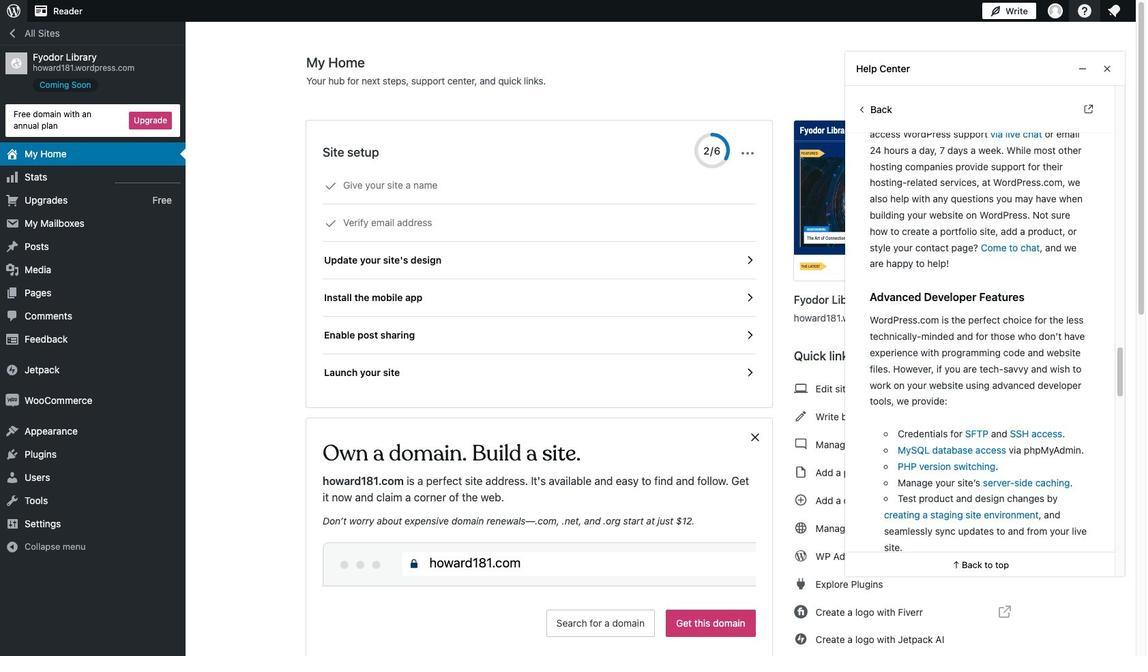 Task type: vqa. For each thing, say whether or not it's contained in the screenshot.
Favorite Holidays icon
no



Task type: describe. For each thing, give the bounding box(es) containing it.
highest hourly views 0 image
[[115, 174, 180, 183]]

dismiss domain name promotion image
[[749, 430, 761, 446]]

minimize help center image
[[1077, 60, 1088, 77]]

my profile image
[[1048, 3, 1063, 18]]

edit image
[[794, 409, 807, 425]]

help image
[[1076, 3, 1093, 19]]

1 task enabled image from the top
[[743, 254, 756, 267]]

manage your notifications image
[[1106, 3, 1122, 19]]

2 img image from the top
[[5, 394, 19, 408]]

dismiss settings image
[[739, 145, 756, 162]]



Task type: locate. For each thing, give the bounding box(es) containing it.
insert_drive_file image
[[794, 465, 807, 481]]

1 vertical spatial img image
[[5, 394, 19, 408]]

laptop image
[[794, 381, 807, 397]]

img image
[[5, 363, 19, 377], [5, 394, 19, 408]]

progress bar
[[694, 133, 730, 168]]

mode_comment image
[[794, 437, 807, 453]]

1 vertical spatial task enabled image
[[743, 329, 756, 342]]

task enabled image
[[743, 292, 756, 304], [743, 367, 756, 379]]

2 task enabled image from the top
[[743, 367, 756, 379]]

0 vertical spatial task enabled image
[[743, 292, 756, 304]]

2 task enabled image from the top
[[743, 329, 756, 342]]

1 img image from the top
[[5, 363, 19, 377]]

close help center image
[[1099, 60, 1115, 77]]

more options for site fyodor library image
[[999, 298, 1016, 315]]

main content
[[306, 54, 1027, 657]]

launchpad checklist element
[[323, 167, 756, 392]]

task complete image
[[325, 180, 337, 192]]

(opens in a new tab) element
[[916, 311, 923, 325]]

1 task enabled image from the top
[[743, 292, 756, 304]]

0 vertical spatial task enabled image
[[743, 254, 756, 267]]

manage your sites image
[[5, 3, 22, 19]]

1 vertical spatial task enabled image
[[743, 367, 756, 379]]

task enabled image
[[743, 254, 756, 267], [743, 329, 756, 342]]

0 vertical spatial img image
[[5, 363, 19, 377]]



